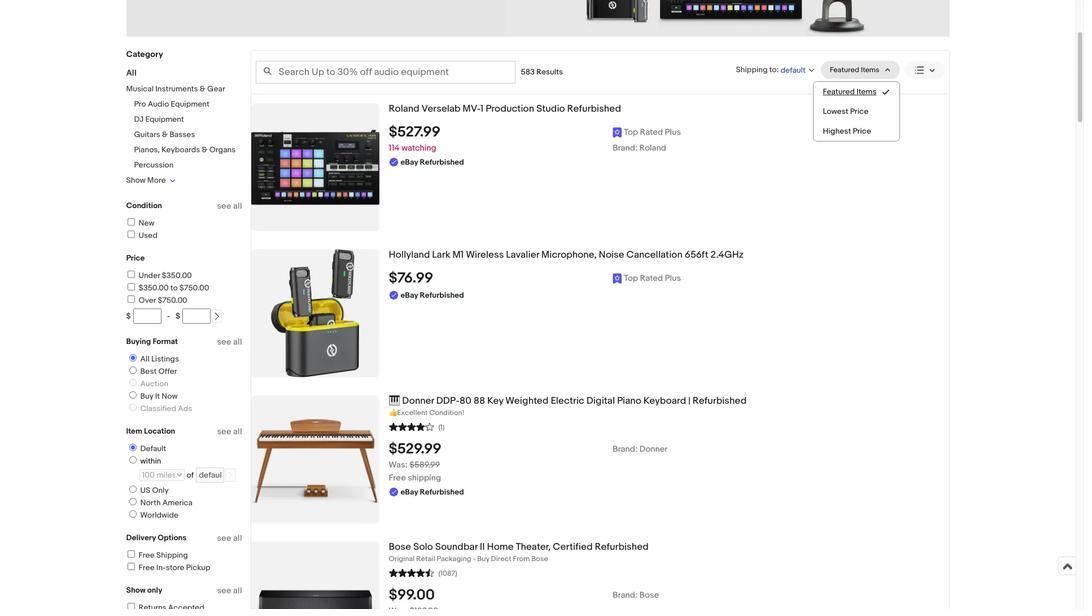 Task type: locate. For each thing, give the bounding box(es) containing it.
brand: for bose
[[613, 591, 638, 601]]

0 vertical spatial price
[[850, 107, 869, 116]]

featured items up featured items link
[[830, 65, 879, 75]]

plus
[[665, 127, 681, 138], [665, 273, 681, 284]]

featured for featured items link
[[823, 87, 855, 97]]

0 horizontal spatial to
[[170, 283, 178, 293]]

buy down ii
[[477, 555, 489, 564]]

worldwide link
[[125, 511, 181, 521]]

donner inside 🎹 donner ddp-80 88 key weighted electric digital piano keyboard | refurbished 👍excellent condition!
[[402, 396, 434, 407]]

ads
[[178, 404, 192, 414]]

1 vertical spatial to
[[170, 283, 178, 293]]

[object undefined] image down cancellation
[[613, 273, 681, 284]]

price for highest price
[[853, 126, 871, 136]]

0 horizontal spatial donner
[[402, 396, 434, 407]]

items for featured items link
[[857, 87, 877, 97]]

$527.99
[[389, 124, 441, 141]]

$350.00 up over $750.00 "link"
[[139, 283, 169, 293]]

ebay down the shipping
[[401, 488, 418, 497]]

shipping up free in-store pickup
[[156, 551, 188, 561]]

audio
[[148, 99, 169, 109]]

1 vertical spatial $750.00
[[158, 296, 187, 305]]

0 horizontal spatial -
[[167, 312, 170, 321]]

2 top rated plus from the top
[[624, 273, 681, 284]]

$76.99
[[389, 270, 433, 287]]

equipment down instruments
[[171, 99, 209, 109]]

1 see all from the top
[[217, 201, 242, 212]]

bose down the 'original retail packaging - buy direct from bose' text field
[[639, 591, 659, 601]]

2 see from the top
[[217, 337, 231, 348]]

percussion
[[134, 160, 174, 170]]

Maximum Value text field
[[183, 309, 211, 324]]

items up featured items link
[[861, 65, 879, 75]]

4 see all from the top
[[217, 534, 242, 544]]

plus for $527.99
[[665, 127, 681, 138]]

$750.00 down $350.00 to $750.00
[[158, 296, 187, 305]]

ebay refurbished down watching
[[401, 157, 464, 167]]

0 vertical spatial plus
[[665, 127, 681, 138]]

2 plus from the top
[[665, 273, 681, 284]]

0 horizontal spatial bose
[[389, 542, 411, 553]]

show left the more
[[126, 176, 146, 185]]

free left in-
[[139, 564, 155, 573]]

lowest price link
[[814, 102, 899, 121]]

$ down over $750.00 checkbox
[[126, 312, 131, 321]]

1 $ from the left
[[126, 312, 131, 321]]

dj
[[134, 115, 144, 124]]

bose up original
[[389, 542, 411, 553]]

3 see all button from the top
[[217, 427, 242, 438]]

featured items
[[830, 65, 879, 75], [823, 87, 877, 97]]

1 vertical spatial -
[[473, 555, 476, 564]]

featured
[[830, 65, 859, 75], [823, 87, 855, 97]]

location
[[144, 427, 175, 436]]

free inside brand: donner was: $589.99 free shipping
[[389, 473, 406, 484]]

ebay down 114 watching
[[401, 157, 418, 167]]

to inside shipping to : default
[[769, 65, 777, 74]]

1 vertical spatial top
[[624, 273, 638, 284]]

roland down roland verselab mv-1 production studio refurbished link on the top
[[639, 143, 666, 153]]

1 top rated plus from the top
[[624, 127, 681, 138]]

ebay refurbished for $527.99
[[401, 157, 464, 167]]

delivery
[[126, 534, 156, 543]]

0 horizontal spatial all
[[126, 68, 137, 78]]

- right packaging
[[473, 555, 476, 564]]

top up brand: roland
[[624, 127, 638, 138]]

2 ebay from the top
[[401, 291, 418, 300]]

1 ebay from the top
[[401, 157, 418, 167]]

worldwide
[[140, 511, 178, 521]]

1 see all button from the top
[[217, 201, 242, 212]]

0 horizontal spatial shipping
[[156, 551, 188, 561]]

2 vertical spatial ebay
[[401, 488, 418, 497]]

equipment
[[171, 99, 209, 109], [145, 115, 184, 124]]

brand: roland
[[613, 143, 666, 153]]

1 vertical spatial free
[[139, 551, 155, 561]]

north america
[[140, 499, 193, 508]]

Enter your search keyword text field
[[256, 61, 515, 84]]

(1087) link
[[389, 568, 457, 579]]

$350.00 up $350.00 to $750.00
[[162, 271, 192, 281]]

2 see all from the top
[[217, 337, 242, 348]]

free for free in-store pickup
[[139, 564, 155, 573]]

3 all from the top
[[233, 427, 242, 438]]

1 brand: from the top
[[613, 143, 638, 153]]

plus down roland verselab mv-1 production studio refurbished link on the top
[[665, 127, 681, 138]]

1 vertical spatial plus
[[665, 273, 681, 284]]

& down dj equipment link
[[162, 130, 168, 139]]

plus for $76.99
[[665, 273, 681, 284]]

1 vertical spatial donner
[[639, 444, 668, 455]]

ebay down $76.99
[[401, 291, 418, 300]]

see for new
[[217, 201, 231, 212]]

0 vertical spatial free
[[389, 473, 406, 484]]

$
[[126, 312, 131, 321], [176, 312, 180, 321]]

Used checkbox
[[127, 231, 135, 238]]

pro
[[134, 99, 146, 109]]

1 vertical spatial shipping
[[156, 551, 188, 561]]

free for free shipping
[[139, 551, 155, 561]]

top down the noise
[[624, 273, 638, 284]]

& left organs
[[202, 145, 208, 155]]

to left default
[[769, 65, 777, 74]]

over $750.00
[[139, 296, 187, 305]]

featured up lowest
[[823, 87, 855, 97]]

default
[[140, 444, 166, 454]]

0 vertical spatial featured
[[830, 65, 859, 75]]

featured items inside dropdown button
[[830, 65, 879, 75]]

$750.00
[[179, 283, 209, 293], [158, 296, 187, 305]]

1 vertical spatial [object undefined] image
[[613, 273, 681, 284]]

shipping
[[736, 65, 768, 74], [156, 551, 188, 561]]

home
[[487, 542, 514, 553]]

brand: for donner
[[613, 444, 638, 455]]

2 horizontal spatial bose
[[639, 591, 659, 601]]

ebay for $529.99
[[401, 488, 418, 497]]

1 rated from the top
[[640, 127, 663, 138]]

0 vertical spatial all
[[126, 68, 137, 78]]

1 vertical spatial top rated plus
[[624, 273, 681, 284]]

plus down hollyland lark m1 wireless lavalier microphone, noise cancellation 656ft 2.4ghz link
[[665, 273, 681, 284]]

pianos,
[[134, 145, 160, 155]]

3 ebay from the top
[[401, 488, 418, 497]]

New checkbox
[[127, 219, 135, 226]]

shipping left :
[[736, 65, 768, 74]]

all for new
[[233, 201, 242, 212]]

$350.00 to $750.00 checkbox
[[127, 283, 135, 291]]

price down featured items link
[[850, 107, 869, 116]]

1 horizontal spatial $
[[176, 312, 180, 321]]

featured up featured items link
[[830, 65, 859, 75]]

Over $750.00 checkbox
[[127, 296, 135, 303]]

All Listings radio
[[129, 355, 136, 362]]

certified
[[553, 542, 593, 553]]

0 vertical spatial -
[[167, 312, 170, 321]]

all up musical
[[126, 68, 137, 78]]

$350.00
[[162, 271, 192, 281], [139, 283, 169, 293]]

donner up 👍excellent on the bottom
[[402, 396, 434, 407]]

featured items link
[[814, 82, 899, 102]]

4 all from the top
[[233, 534, 242, 544]]

1 vertical spatial featured items
[[823, 87, 877, 97]]

donner for 🎹
[[402, 396, 434, 407]]

only
[[152, 486, 169, 496]]

items inside dropdown button
[[861, 65, 879, 75]]

ebay refurbished down $76.99
[[401, 291, 464, 300]]

0 vertical spatial brand:
[[613, 143, 638, 153]]

0 vertical spatial $750.00
[[179, 283, 209, 293]]

all
[[126, 68, 137, 78], [140, 355, 150, 364]]

default link
[[125, 444, 168, 454]]

all listings link
[[125, 355, 181, 364]]

3 see all from the top
[[217, 427, 242, 438]]

price inside lowest price link
[[850, 107, 869, 116]]

buy it now
[[140, 392, 178, 401]]

1 horizontal spatial -
[[473, 555, 476, 564]]

bose down theater,
[[531, 555, 548, 564]]

1 vertical spatial roland
[[639, 143, 666, 153]]

🎹 donner ddp-80 88 key weighted electric digital piano keyboard | refurbished 👍excellent condition!
[[389, 396, 747, 418]]

now
[[162, 392, 178, 401]]

1 horizontal spatial to
[[769, 65, 777, 74]]

see all for new
[[217, 201, 242, 212]]

1 vertical spatial rated
[[640, 273, 663, 284]]

1 vertical spatial price
[[853, 126, 871, 136]]

Free Shipping checkbox
[[127, 551, 135, 558]]

0 vertical spatial to
[[769, 65, 777, 74]]

- down "over $750.00"
[[167, 312, 170, 321]]

new
[[139, 219, 154, 228]]

all for all listings
[[233, 337, 242, 348]]

rated down cancellation
[[640, 273, 663, 284]]

0 vertical spatial top rated plus
[[624, 127, 681, 138]]

2 $ from the left
[[176, 312, 180, 321]]

Worldwide radio
[[129, 511, 136, 518]]

brand: inside brand: donner was: $589.99 free shipping
[[613, 444, 638, 455]]

roland up $527.99
[[389, 103, 419, 115]]

1 see from the top
[[217, 201, 231, 212]]

Default radio
[[129, 444, 136, 452]]

(1) link
[[389, 422, 445, 432]]

1 show from the top
[[126, 176, 146, 185]]

1 plus from the top
[[665, 127, 681, 138]]

organs
[[209, 145, 236, 155]]

0 vertical spatial donner
[[402, 396, 434, 407]]

ddp-
[[436, 396, 460, 407]]

2 vertical spatial &
[[202, 145, 208, 155]]

musical instruments & gear pro audio equipment dj equipment guitars & basses pianos, keyboards & organs percussion
[[126, 84, 236, 170]]

north
[[140, 499, 161, 508]]

3 see from the top
[[217, 427, 231, 438]]

2 vertical spatial free
[[139, 564, 155, 573]]

1 vertical spatial buy
[[477, 555, 489, 564]]

see all button
[[217, 201, 242, 212], [217, 337, 242, 348], [217, 427, 242, 438], [217, 534, 242, 544], [217, 586, 242, 597]]

basses
[[170, 130, 195, 139]]

show more
[[126, 176, 166, 185]]

classified ads link
[[125, 404, 194, 414]]

1 ebay refurbished from the top
[[401, 157, 464, 167]]

1 horizontal spatial buy
[[477, 555, 489, 564]]

4 see all button from the top
[[217, 534, 242, 544]]

ebay refurbished for $529.99
[[401, 488, 464, 497]]

[object undefined] image for $527.99
[[613, 127, 681, 138]]

0 vertical spatial ebay
[[401, 157, 418, 167]]

rated for $76.99
[[640, 273, 663, 284]]

1 all from the top
[[233, 201, 242, 212]]

2 vertical spatial bose
[[639, 591, 659, 601]]

roland verselab mv-1 production studio refurbished link
[[389, 103, 949, 115]]

1 vertical spatial all
[[140, 355, 150, 364]]

rated up brand: roland
[[640, 127, 663, 138]]

featured inside dropdown button
[[830, 65, 859, 75]]

2 show from the top
[[126, 586, 145, 596]]

0 vertical spatial shipping
[[736, 65, 768, 74]]

0 vertical spatial show
[[126, 176, 146, 185]]

show for show more
[[126, 176, 146, 185]]

0 vertical spatial ebay refurbished
[[401, 157, 464, 167]]

2 rated from the top
[[640, 273, 663, 284]]

top rated plus up brand: roland
[[624, 127, 681, 138]]

featured items up lowest price
[[823, 87, 877, 97]]

free down was:
[[389, 473, 406, 484]]

1 vertical spatial brand:
[[613, 444, 638, 455]]

item location
[[126, 427, 175, 436]]

5 see from the top
[[217, 586, 231, 597]]

0 vertical spatial [object undefined] image
[[613, 127, 681, 138]]

1 horizontal spatial donner
[[639, 444, 668, 455]]

0 horizontal spatial buy
[[140, 392, 153, 401]]

equipment up the guitars & basses link
[[145, 115, 184, 124]]

packaging
[[437, 555, 471, 564]]

items up lowest price link on the top right
[[857, 87, 877, 97]]

0 vertical spatial top
[[624, 127, 638, 138]]

-
[[167, 312, 170, 321], [473, 555, 476, 564]]

show up returns accepted option
[[126, 586, 145, 596]]

$ for minimum value text field
[[126, 312, 131, 321]]

roland
[[389, 103, 419, 115], [639, 143, 666, 153]]

highest
[[823, 126, 851, 136]]

see all button for default
[[217, 427, 242, 438]]

3 brand: from the top
[[613, 591, 638, 601]]

delivery options
[[126, 534, 187, 543]]

donner inside brand: donner was: $589.99 free shipping
[[639, 444, 668, 455]]

all right all listings option
[[140, 355, 150, 364]]

2 all from the top
[[233, 337, 242, 348]]

brand: for roland
[[613, 143, 638, 153]]

& left gear
[[200, 84, 206, 94]]

free in-store pickup
[[139, 564, 210, 573]]

[object undefined] image up brand: roland
[[613, 127, 681, 138]]

see
[[217, 201, 231, 212], [217, 337, 231, 348], [217, 427, 231, 438], [217, 534, 231, 544], [217, 586, 231, 597]]

0 vertical spatial rated
[[640, 127, 663, 138]]

1 [object undefined] image from the top
[[613, 127, 681, 138]]

us only link
[[125, 486, 171, 496]]

top rated plus down cancellation
[[624, 273, 681, 284]]

price up under $350.00 option
[[126, 254, 145, 263]]

see all for all listings
[[217, 337, 242, 348]]

see all for free shipping
[[217, 534, 242, 544]]

offer
[[158, 367, 177, 377]]

refurbished up the 'original retail packaging - buy direct from bose' text field
[[595, 542, 649, 553]]

4 see from the top
[[217, 534, 231, 544]]

refurbished inside 🎹 donner ddp-80 88 key weighted electric digital piano keyboard | refurbished 👍excellent condition!
[[693, 396, 747, 407]]

to down under $350.00
[[170, 283, 178, 293]]

in-
[[156, 564, 166, 573]]

studio
[[536, 103, 565, 115]]

over $750.00 link
[[126, 296, 187, 305]]

1 vertical spatial show
[[126, 586, 145, 596]]

1 vertical spatial bose
[[531, 555, 548, 564]]

auction
[[140, 379, 168, 389]]

2 vertical spatial ebay refurbished
[[401, 488, 464, 497]]

0 vertical spatial featured items
[[830, 65, 879, 75]]

buy left it
[[140, 392, 153, 401]]

1 vertical spatial items
[[857, 87, 877, 97]]

price down lowest price link on the top right
[[853, 126, 871, 136]]

0 vertical spatial roland
[[389, 103, 419, 115]]

0 horizontal spatial $
[[126, 312, 131, 321]]

original
[[389, 555, 415, 564]]

2 brand: from the top
[[613, 444, 638, 455]]

0 vertical spatial bose
[[389, 542, 411, 553]]

best
[[140, 367, 157, 377]]

lark
[[432, 250, 450, 261]]

1 vertical spatial ebay refurbished
[[401, 291, 464, 300]]

US Only radio
[[129, 486, 136, 494]]

4 out of 5 stars image
[[389, 422, 434, 432]]

weighted
[[506, 396, 549, 407]]

(1087)
[[438, 570, 457, 579]]

top rated plus for $527.99
[[624, 127, 681, 138]]

all for all
[[126, 68, 137, 78]]

Auction radio
[[129, 379, 136, 387]]

3 ebay refurbished from the top
[[401, 488, 464, 497]]

refurbished down watching
[[420, 157, 464, 167]]

show
[[126, 176, 146, 185], [126, 586, 145, 596]]

583 results
[[521, 67, 563, 77]]

refurbished right '|' at right
[[693, 396, 747, 407]]

roland verselab mv-1 production studio refurbished image
[[251, 103, 379, 232]]

free shipping link
[[126, 551, 188, 561]]

1 horizontal spatial shipping
[[736, 65, 768, 74]]

$750.00 up 'maximum value' text field
[[179, 283, 209, 293]]

1 vertical spatial ebay
[[401, 291, 418, 300]]

used
[[139, 231, 157, 241]]

free right free shipping checkbox
[[139, 551, 155, 561]]

2 see all button from the top
[[217, 337, 242, 348]]

refurbished down the shipping
[[420, 488, 464, 497]]

$ left 'maximum value' text field
[[176, 312, 180, 321]]

items for featured items dropdown button
[[861, 65, 879, 75]]

1 horizontal spatial all
[[140, 355, 150, 364]]

ebay refurbished down the shipping
[[401, 488, 464, 497]]

see for default
[[217, 427, 231, 438]]

2 ebay refurbished from the top
[[401, 291, 464, 300]]

2 vertical spatial brand:
[[613, 591, 638, 601]]

0 vertical spatial items
[[861, 65, 879, 75]]

0 horizontal spatial roland
[[389, 103, 419, 115]]

1 vertical spatial featured
[[823, 87, 855, 97]]

2 top from the top
[[624, 273, 638, 284]]

[object undefined] image
[[613, 127, 681, 138], [613, 273, 681, 284]]

price inside 'highest price' link
[[853, 126, 871, 136]]

under $350.00
[[139, 271, 192, 281]]

2 [object undefined] image from the top
[[613, 273, 681, 284]]

guitars
[[134, 130, 160, 139]]

1 vertical spatial $350.00
[[139, 283, 169, 293]]

under
[[139, 271, 160, 281]]

1 top from the top
[[624, 127, 638, 138]]

1 vertical spatial equipment
[[145, 115, 184, 124]]

donner down 👍excellent condition! "text box"
[[639, 444, 668, 455]]

condition!
[[429, 409, 464, 418]]

1 vertical spatial &
[[162, 130, 168, 139]]



Task type: vqa. For each thing, say whether or not it's contained in the screenshot.
Brand: corresponding to Roland
yes



Task type: describe. For each thing, give the bounding box(es) containing it.
bose solo soundbar ii home theater, certified refurbished image
[[251, 558, 379, 610]]

best offer
[[140, 367, 177, 377]]

114
[[389, 143, 400, 153]]

view: list view image
[[914, 64, 935, 76]]

buy inside bose solo soundbar ii home theater, certified refurbished original retail packaging - buy direct from bose
[[477, 555, 489, 564]]

used link
[[126, 231, 157, 241]]

0 vertical spatial $350.00
[[162, 271, 192, 281]]

show only
[[126, 586, 162, 596]]

price for lowest price
[[850, 107, 869, 116]]

format
[[153, 337, 178, 347]]

featured items for featured items link
[[823, 87, 877, 97]]

refurbished inside bose solo soundbar ii home theater, certified refurbished original retail packaging - buy direct from bose
[[595, 542, 649, 553]]

solo
[[413, 542, 433, 553]]

0 vertical spatial buy
[[140, 392, 153, 401]]

gear
[[207, 84, 225, 94]]

go image
[[227, 472, 234, 480]]

$529.99
[[389, 441, 441, 458]]

Returns Accepted checkbox
[[127, 604, 135, 610]]

free in-store pickup link
[[126, 564, 210, 573]]

0 vertical spatial equipment
[[171, 99, 209, 109]]

of
[[187, 471, 194, 481]]

guitars & basses link
[[134, 130, 195, 139]]

all listings
[[140, 355, 179, 364]]

all for free shipping
[[233, 534, 242, 544]]

soundbar
[[435, 542, 478, 553]]

refurbished right studio
[[567, 103, 621, 115]]

👍excellent
[[389, 409, 428, 418]]

lowest
[[823, 107, 848, 116]]

pianos, keyboards & organs link
[[134, 145, 236, 155]]

cancellation
[[627, 250, 683, 261]]

verselab
[[422, 103, 460, 115]]

digital
[[587, 396, 615, 407]]

show for show only
[[126, 586, 145, 596]]

Classified Ads radio
[[129, 404, 136, 412]]

within radio
[[129, 457, 136, 464]]

us
[[140, 486, 150, 496]]

88
[[474, 396, 485, 407]]

noise
[[599, 250, 624, 261]]

classified
[[140, 404, 176, 414]]

see all button for free shipping
[[217, 534, 242, 544]]

production
[[486, 103, 534, 115]]

80
[[460, 396, 471, 407]]

Original Retail Packaging - Buy Direct From Bose text field
[[389, 555, 949, 565]]

$ for 'maximum value' text field
[[176, 312, 180, 321]]

Best Offer radio
[[129, 367, 136, 374]]

musical
[[126, 84, 154, 94]]

refurbished down $76.99
[[420, 291, 464, 300]]

roland verselab mv-1 production studio refurbished
[[389, 103, 621, 115]]

North America radio
[[129, 499, 136, 506]]

0 vertical spatial &
[[200, 84, 206, 94]]

buying format
[[126, 337, 178, 347]]

wireless
[[466, 250, 504, 261]]

all for all listings
[[140, 355, 150, 364]]

keyboard
[[644, 396, 686, 407]]

pickup
[[186, 564, 210, 573]]

$589.99
[[409, 460, 440, 471]]

store
[[166, 564, 184, 573]]

item
[[126, 427, 142, 436]]

1 horizontal spatial roland
[[639, 143, 666, 153]]

- inside bose solo soundbar ii home theater, certified refurbished original retail packaging - buy direct from bose
[[473, 555, 476, 564]]

2 vertical spatial price
[[126, 254, 145, 263]]

keyboards
[[162, 145, 200, 155]]

[object undefined] image for $76.99
[[613, 273, 681, 284]]

was:
[[389, 460, 408, 471]]

top rated plus for $76.99
[[624, 273, 681, 284]]

lavalier
[[506, 250, 539, 261]]

5 see all button from the top
[[217, 586, 242, 597]]

piano
[[617, 396, 641, 407]]

buy it now link
[[125, 392, 180, 401]]

(1)
[[438, 423, 445, 432]]

$350.00 to $750.00 link
[[126, 283, 209, 293]]

shipping inside shipping to : default
[[736, 65, 768, 74]]

instruments
[[155, 84, 198, 94]]

dj equipment link
[[134, 115, 184, 124]]

see all button for all listings
[[217, 337, 242, 348]]

to for :
[[769, 65, 777, 74]]

all for default
[[233, 427, 242, 438]]

electric
[[551, 396, 584, 407]]

$350.00 to $750.00
[[139, 283, 209, 293]]

Under $350.00 checkbox
[[127, 271, 135, 278]]

featured items for featured items dropdown button
[[830, 65, 879, 75]]

submit price range image
[[213, 313, 221, 321]]

Free In-store Pickup checkbox
[[127, 564, 135, 571]]

hollyland lark m1 wireless lavalier microphone, noise cancellation 656ft 2.4ghz link
[[389, 250, 949, 261]]

us only
[[140, 486, 169, 496]]

top for $76.99
[[624, 273, 638, 284]]

hollyland lark m1 wireless lavalier microphone, noise cancellation 656ft 2.4ghz image
[[271, 250, 359, 378]]

retail
[[416, 555, 435, 564]]

to for $750.00
[[170, 283, 178, 293]]

donner for brand:
[[639, 444, 668, 455]]

5 see all from the top
[[217, 586, 242, 597]]

over
[[139, 296, 156, 305]]

🎹 donner ddp-80 88 key weighted electric digital piano keyboard | refurbished image
[[251, 396, 379, 524]]

show more button
[[126, 176, 175, 185]]

highest price
[[823, 126, 871, 136]]

|
[[688, 396, 691, 407]]

see all button for new
[[217, 201, 242, 212]]

auction link
[[125, 379, 171, 389]]

watching
[[402, 143, 436, 153]]

shipping
[[408, 473, 441, 484]]

1 horizontal spatial bose
[[531, 555, 548, 564]]

default text field
[[196, 468, 224, 483]]

see all for default
[[217, 427, 242, 438]]

Minimum Value text field
[[133, 309, 161, 324]]

classified ads
[[140, 404, 192, 414]]

m1
[[453, 250, 464, 261]]

theater,
[[516, 542, 551, 553]]

default
[[781, 65, 806, 75]]

results
[[536, 67, 563, 77]]

category
[[126, 49, 163, 60]]

featured items button
[[821, 61, 900, 79]]

ebay for $527.99
[[401, 157, 418, 167]]

hollyland lark m1 wireless lavalier microphone, noise cancellation 656ft 2.4ghz
[[389, 250, 744, 261]]

see for free shipping
[[217, 534, 231, 544]]

see for all listings
[[217, 337, 231, 348]]

1
[[480, 103, 484, 115]]

free shipping
[[139, 551, 188, 561]]

condition
[[126, 201, 162, 211]]

rated for $527.99
[[640, 127, 663, 138]]

top for $527.99
[[624, 127, 638, 138]]

👍Excellent Condition! text field
[[389, 409, 949, 418]]

hollyland
[[389, 250, 430, 261]]

it
[[155, 392, 160, 401]]

microphone,
[[541, 250, 597, 261]]

Buy It Now radio
[[129, 392, 136, 399]]

from
[[513, 555, 530, 564]]

5 all from the top
[[233, 586, 242, 597]]

4.5 out of 5 stars image
[[389, 568, 434, 579]]

bose solo soundbar ii home theater, certified refurbished link
[[389, 542, 949, 554]]

featured for featured items dropdown button
[[830, 65, 859, 75]]

buying
[[126, 337, 151, 347]]

within
[[140, 457, 161, 466]]

percussion link
[[134, 160, 174, 170]]



